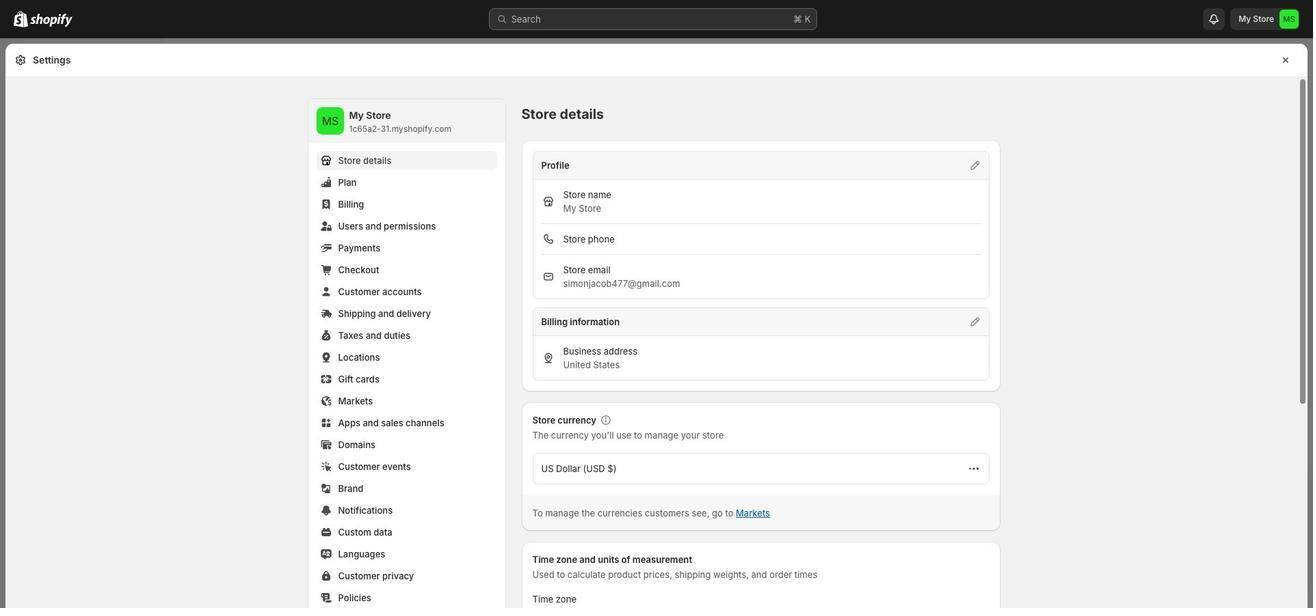 Task type: describe. For each thing, give the bounding box(es) containing it.
0 vertical spatial my store image
[[1280, 10, 1299, 29]]

0 horizontal spatial shopify image
[[14, 11, 28, 27]]

settings dialog
[[5, 44, 1308, 609]]



Task type: locate. For each thing, give the bounding box(es) containing it.
shopify image
[[14, 11, 28, 27], [30, 14, 72, 27]]

my store image inside the shop settings menu element
[[316, 107, 344, 135]]

0 horizontal spatial my store image
[[316, 107, 344, 135]]

1 horizontal spatial shopify image
[[30, 14, 72, 27]]

1 horizontal spatial my store image
[[1280, 10, 1299, 29]]

1 vertical spatial my store image
[[316, 107, 344, 135]]

shop settings menu element
[[308, 99, 505, 609]]

my store image
[[1280, 10, 1299, 29], [316, 107, 344, 135]]



